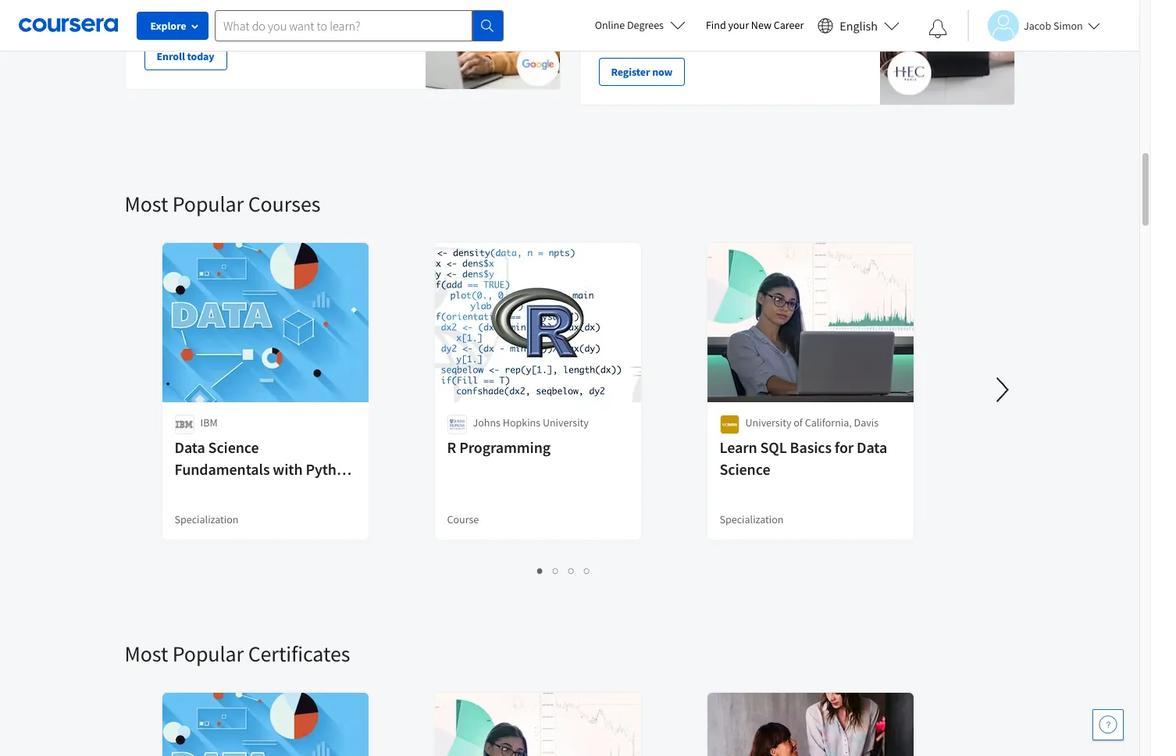 Task type: locate. For each thing, give the bounding box(es) containing it.
from
[[307, 0, 329, 7], [826, 0, 847, 7]]

ready
[[180, 0, 206, 7]]

hopkins
[[503, 415, 541, 430]]

0 vertical spatial popular
[[172, 190, 244, 218]]

0 vertical spatial sql
[[760, 437, 787, 457]]

most popular courses carousel element
[[125, 143, 1151, 593]]

science inside learn sql basics for data science
[[720, 459, 770, 479]]

1 horizontal spatial the
[[621, 0, 636, 7]]

in inside join the webinar to learn more about the degrees from the #1 business school in europe and have your questions answered.
[[703, 9, 712, 23]]

0 horizontal spatial university
[[543, 415, 589, 430]]

in
[[365, 0, 374, 7], [703, 9, 712, 23]]

in inside get job-ready and earn a credential from google in this recently updated program.
[[365, 0, 374, 7]]

and up updated
[[208, 0, 226, 7]]

a
[[250, 0, 256, 7]]

1 specialization from the left
[[175, 512, 239, 526]]

None search field
[[215, 10, 504, 41]]

to
[[677, 0, 687, 7]]

1 horizontal spatial in
[[703, 9, 712, 23]]

the
[[621, 0, 636, 7], [770, 0, 785, 7], [599, 9, 614, 23]]

the up have
[[770, 0, 785, 7]]

0 vertical spatial in
[[365, 0, 374, 7]]

most popular certificates
[[125, 640, 350, 668]]

have
[[769, 9, 791, 23]]

2 button
[[548, 562, 564, 579]]

certificates
[[248, 640, 350, 668]]

1 horizontal spatial and
[[208, 0, 226, 7]]

4 button
[[579, 562, 595, 579]]

sql down fundamentals
[[203, 481, 230, 501]]

your down degrees
[[793, 9, 814, 23]]

2 vertical spatial and
[[175, 481, 200, 501]]

0 vertical spatial science
[[208, 437, 259, 457]]

1 vertical spatial popular
[[172, 640, 244, 668]]

university
[[543, 415, 589, 430], [745, 415, 792, 430]]

2 data from the left
[[857, 437, 887, 457]]

job-
[[162, 0, 180, 7]]

1 from from the left
[[307, 0, 329, 7]]

and down fundamentals
[[175, 481, 200, 501]]

data down davis
[[857, 437, 887, 457]]

simon
[[1054, 18, 1083, 32]]

popular inside most popular certificates carousel element
[[172, 640, 244, 668]]

#1
[[616, 9, 627, 23]]

science down learn
[[720, 459, 770, 479]]

school
[[671, 9, 701, 23]]

the down join
[[599, 9, 614, 23]]

0 horizontal spatial data
[[175, 437, 205, 457]]

your inside join the webinar to learn more about the degrees from the #1 business school in europe and have your questions answered.
[[793, 9, 814, 23]]

1 vertical spatial sql
[[203, 481, 230, 501]]

python
[[306, 459, 354, 479]]

enroll today link
[[144, 42, 227, 70]]

enroll today
[[157, 49, 214, 63]]

and down about
[[749, 9, 767, 23]]

specialization for and
[[175, 512, 239, 526]]

of
[[794, 415, 803, 430]]

1 horizontal spatial university
[[745, 415, 792, 430]]

new
[[751, 18, 772, 32]]

3 button
[[564, 562, 579, 579]]

johns
[[473, 415, 501, 430]]

specialization for science
[[720, 512, 784, 526]]

2 from from the left
[[826, 0, 847, 7]]

0 vertical spatial and
[[208, 0, 226, 7]]

4
[[584, 563, 590, 578]]

your
[[793, 9, 814, 23], [728, 18, 749, 32]]

1
[[537, 563, 544, 578]]

1 data from the left
[[175, 437, 205, 457]]

2 horizontal spatial and
[[749, 9, 767, 23]]

popular for certificates
[[172, 640, 244, 668]]

most
[[125, 190, 168, 218], [125, 640, 168, 668]]

1 vertical spatial most
[[125, 640, 168, 668]]

popular
[[172, 190, 244, 218], [172, 640, 244, 668]]

the up #1
[[621, 0, 636, 7]]

0 horizontal spatial and
[[175, 481, 200, 501]]

data down ibm icon
[[175, 437, 205, 457]]

enroll
[[157, 49, 185, 63]]

join the webinar to learn more about the degrees from the #1 business school in europe and have your questions answered.
[[599, 0, 861, 38]]

1 horizontal spatial your
[[793, 9, 814, 23]]

1 horizontal spatial data
[[857, 437, 887, 457]]

online
[[595, 18, 625, 32]]

from left google
[[307, 0, 329, 7]]

university right 'hopkins'
[[543, 415, 589, 430]]

find your new career
[[706, 18, 804, 32]]

your right find
[[728, 18, 749, 32]]

in down the learn
[[703, 9, 712, 23]]

online degrees
[[595, 18, 664, 32]]

1 vertical spatial and
[[749, 9, 767, 23]]

jacob simon button
[[968, 10, 1100, 41]]

programming
[[459, 437, 551, 457]]

1 vertical spatial science
[[720, 459, 770, 479]]

0 vertical spatial most
[[125, 190, 168, 218]]

1 horizontal spatial from
[[826, 0, 847, 7]]

learn
[[689, 0, 712, 7]]

show notifications image
[[929, 20, 947, 38]]

specialization
[[175, 512, 239, 526], [720, 512, 784, 526]]

0 horizontal spatial specialization
[[175, 512, 239, 526]]

list containing 1
[[164, 562, 964, 579]]

2 most from the top
[[125, 640, 168, 668]]

list
[[164, 562, 964, 579]]

sql
[[760, 437, 787, 457], [203, 481, 230, 501]]

0 horizontal spatial science
[[208, 437, 259, 457]]

from up questions
[[826, 0, 847, 7]]

popular for courses
[[172, 190, 244, 218]]

What do you want to learn? text field
[[215, 10, 473, 41]]

1 most from the top
[[125, 190, 168, 218]]

1 horizontal spatial sql
[[760, 437, 787, 457]]

science
[[208, 437, 259, 457], [720, 459, 770, 479]]

2 specialization from the left
[[720, 512, 784, 526]]

3
[[569, 563, 575, 578]]

0 horizontal spatial from
[[307, 0, 329, 7]]

online degrees button
[[582, 8, 698, 42]]

2 popular from the top
[[172, 640, 244, 668]]

career
[[774, 18, 804, 32]]

list inside the most popular courses carousel element
[[164, 562, 964, 579]]

join
[[599, 0, 618, 7]]

sql right learn
[[760, 437, 787, 457]]

1 horizontal spatial specialization
[[720, 512, 784, 526]]

johns hopkins university
[[473, 415, 589, 430]]

1 horizontal spatial science
[[720, 459, 770, 479]]

data
[[175, 437, 205, 457], [857, 437, 887, 457]]

explore
[[150, 19, 186, 33]]

in left this
[[365, 0, 374, 7]]

2 university from the left
[[745, 415, 792, 430]]

english
[[840, 18, 878, 33]]

ibm
[[200, 415, 218, 430]]

specialization down learn
[[720, 512, 784, 526]]

1 popular from the top
[[172, 190, 244, 218]]

johns hopkins university image
[[447, 415, 467, 434]]

science up fundamentals
[[208, 437, 259, 457]]

university of california, davis
[[745, 415, 879, 430]]

and
[[208, 0, 226, 7], [749, 9, 767, 23], [175, 481, 200, 501]]

1 vertical spatial in
[[703, 9, 712, 23]]

jacob
[[1024, 18, 1051, 32]]

university left of
[[745, 415, 792, 430]]

credential
[[258, 0, 304, 7]]

popular inside the most popular courses carousel element
[[172, 190, 244, 218]]

0 horizontal spatial sql
[[203, 481, 230, 501]]

for
[[835, 437, 854, 457]]

university of california, davis image
[[720, 415, 739, 434]]

0 horizontal spatial in
[[365, 0, 374, 7]]

specialization down fundamentals
[[175, 512, 239, 526]]



Task type: describe. For each thing, give the bounding box(es) containing it.
recently
[[144, 9, 181, 23]]

1 button
[[533, 562, 548, 579]]

register now
[[611, 65, 673, 79]]

help center image
[[1099, 715, 1118, 734]]

from inside join the webinar to learn more about the degrees from the #1 business school in europe and have your questions answered.
[[826, 0, 847, 7]]

0 horizontal spatial the
[[599, 9, 614, 23]]

program.
[[224, 9, 266, 23]]

data inside learn sql basics for data science
[[857, 437, 887, 457]]

course
[[447, 512, 479, 526]]

courses
[[248, 190, 320, 218]]

answered.
[[599, 24, 646, 38]]

most popular certificates carousel element
[[125, 593, 1151, 756]]

and inside get job-ready and earn a credential from google in this recently updated program.
[[208, 0, 226, 7]]

1 university from the left
[[543, 415, 589, 430]]

coursera image
[[19, 13, 118, 38]]

chevron down image
[[60, 24, 71, 34]]

ibm image
[[175, 415, 194, 434]]

europe
[[714, 9, 747, 23]]

r
[[447, 437, 456, 457]]

data inside data science fundamentals with python and sql
[[175, 437, 205, 457]]

find your new career link
[[698, 16, 812, 35]]

2
[[553, 563, 559, 578]]

more
[[715, 0, 739, 7]]

fundamentals
[[175, 459, 270, 479]]

2 horizontal spatial the
[[770, 0, 785, 7]]

sql inside data science fundamentals with python and sql
[[203, 481, 230, 501]]

degrees
[[787, 0, 823, 7]]

and inside data science fundamentals with python and sql
[[175, 481, 200, 501]]

learn sql basics for data science specialization by university of california, davis, image
[[435, 693, 642, 756]]

get job-ready and earn a credential from google in this recently updated program.
[[144, 0, 393, 23]]

0 horizontal spatial your
[[728, 18, 749, 32]]

data science fundamentals with python and sql specialization by ibm, image
[[162, 693, 369, 756]]

most for most popular courses
[[125, 190, 168, 218]]

learn
[[720, 437, 757, 457]]

register
[[611, 65, 650, 79]]

get
[[144, 0, 160, 7]]

business
[[629, 9, 669, 23]]

learn sql basics for data science
[[720, 437, 887, 479]]

find
[[706, 18, 726, 32]]

and inside join the webinar to learn more about the degrees from the #1 business school in europe and have your questions answered.
[[749, 9, 767, 23]]

register now link
[[599, 58, 685, 86]]

webinar
[[638, 0, 675, 7]]

earn
[[228, 0, 248, 7]]

updated
[[183, 9, 222, 23]]

this
[[376, 0, 393, 7]]

from inside get job-ready and earn a credential from google in this recently updated program.
[[307, 0, 329, 7]]

data analysis with r specialization by duke university, image
[[707, 693, 914, 756]]

davis
[[854, 415, 879, 430]]

about
[[741, 0, 768, 7]]

most for most popular certificates
[[125, 640, 168, 668]]

next slide image
[[984, 371, 1021, 408]]

today
[[187, 49, 214, 63]]

google
[[331, 0, 363, 7]]

science inside data science fundamentals with python and sql
[[208, 437, 259, 457]]

now
[[652, 65, 673, 79]]

basics
[[790, 437, 832, 457]]

with
[[273, 459, 303, 479]]

data science fundamentals with python and sql
[[175, 437, 354, 501]]

r programming
[[447, 437, 551, 457]]

degrees
[[627, 18, 664, 32]]

california,
[[805, 415, 852, 430]]

explore button
[[137, 12, 209, 40]]

sql inside learn sql basics for data science
[[760, 437, 787, 457]]

english button
[[812, 0, 906, 51]]

questions
[[816, 9, 861, 23]]

jacob simon
[[1024, 18, 1083, 32]]

most popular courses
[[125, 190, 320, 218]]



Task type: vqa. For each thing, say whether or not it's contained in the screenshot.


